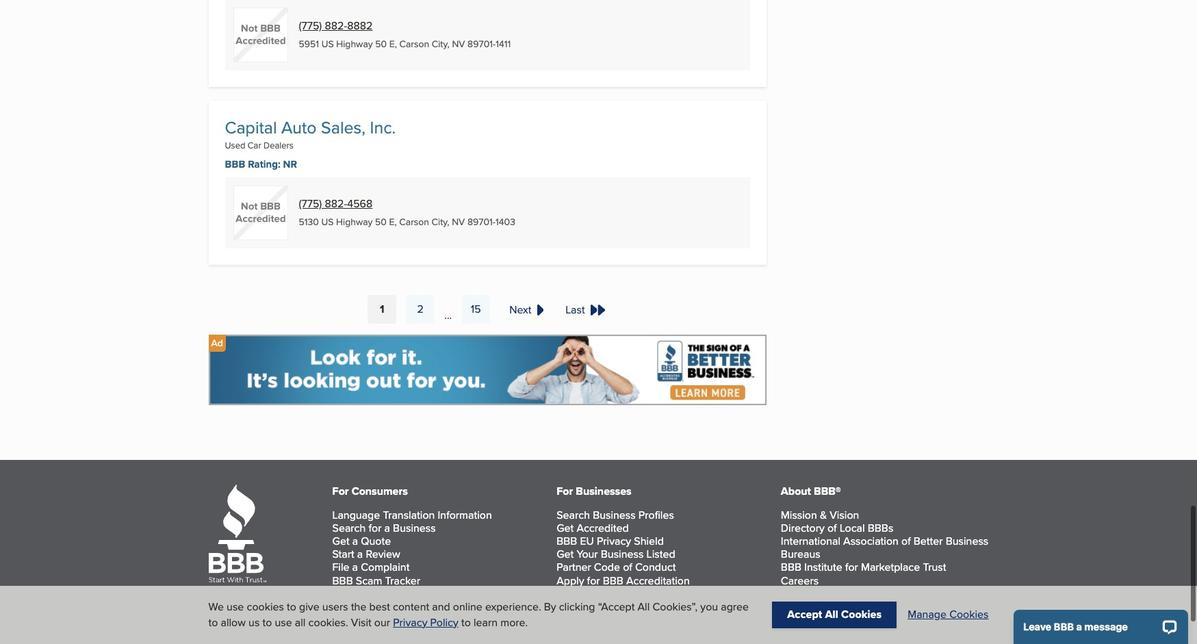 Task type: locate. For each thing, give the bounding box(es) containing it.
your
[[577, 547, 598, 562]]

(775) up 5951
[[299, 18, 322, 34]]

0 horizontal spatial cookies
[[842, 607, 882, 623]]

, for 8882
[[395, 37, 397, 51]]

1 horizontal spatial all
[[826, 607, 839, 623]]

for inside mission & vision directory of local bbbs international association of better business bureaus bbb institute for marketplace trust careers bbb wise giving alliance (give.org) bbb national programs
[[846, 560, 859, 576]]

bbb inside capital auto sales, inc. used car dealers bbb rating: nr
[[225, 157, 245, 172]]

cookies
[[247, 599, 284, 615]]

50 inside (775) 882-8882 5951 us highway 50 e , carson city, nv 89701-1411
[[375, 37, 387, 51]]

for up giving
[[846, 560, 859, 576]]

last
[[565, 302, 585, 317]]

accept
[[788, 607, 823, 623]]

0 vertical spatial city,
[[432, 37, 450, 51]]

pagination element
[[209, 295, 767, 324]]

882- for 4568
[[325, 196, 347, 212]]

for consumers
[[332, 483, 408, 499]]

bbb institute for marketplace trust link
[[781, 560, 947, 576]]

89701- inside (775) 882-4568 5130 us highway 50 e , carson city, nv 89701-1403
[[468, 215, 496, 229]]

0 vertical spatial auto
[[282, 115, 317, 140]]

for up review
[[369, 520, 382, 536]]

1 vertical spatial 882-
[[325, 196, 347, 212]]

bbb left eu in the left of the page
[[557, 534, 578, 549]]

0 vertical spatial us
[[322, 37, 334, 51]]

2 carson from the top
[[399, 215, 429, 229]]

0 vertical spatial not bbb accredited image
[[233, 7, 288, 62]]

1 carson from the top
[[400, 37, 430, 51]]

ad
[[211, 336, 223, 350]]

get accredited link
[[557, 520, 629, 536]]

cookies right manage
[[950, 607, 989, 623]]

1 link
[[368, 295, 396, 324]]

1 city, from the top
[[432, 37, 450, 51]]

not bbb accredited image left 5951
[[233, 7, 288, 62]]

of right the code
[[623, 560, 633, 576]]

get down language at the left
[[332, 534, 350, 549]]

you
[[701, 599, 718, 615]]

all
[[295, 615, 306, 630]]

0 vertical spatial 89701-
[[468, 37, 496, 51]]

0 horizontal spatial hq
[[385, 626, 401, 641]]

ad link
[[209, 335, 226, 352]]

look for it. it's looking out for you. the sign of a better business. click to learn more. image
[[209, 335, 767, 405]]

auto
[[282, 115, 317, 140], [367, 586, 390, 602]]

not bbb accredited image
[[233, 7, 288, 62], [233, 186, 288, 240]]

50 inside (775) 882-4568 5130 us highway 50 e , carson city, nv 89701-1403
[[375, 215, 387, 229]]

1 vertical spatial auto
[[367, 586, 390, 602]]

1 50 from the top
[[375, 37, 387, 51]]

auto right an
[[367, 586, 390, 602]]

for consumers link
[[332, 483, 408, 499]]

2 (775) from the top
[[299, 196, 322, 212]]

highway inside (775) 882-4568 5130 us highway 50 e , carson city, nv 89701-1403
[[336, 215, 373, 229]]

search
[[557, 507, 590, 523], [332, 520, 366, 536]]

cookies
[[842, 607, 882, 623], [950, 607, 989, 623]]

auto inside language translation information search for a business get a quote start a review file a complaint bbb scam tracker file an auto warranty complaint sign up for scam alerts frequently asked questions (faq) consumer hq
[[367, 586, 390, 602]]

1 vertical spatial highway
[[336, 215, 373, 229]]

not bbb accredited image down rating:
[[233, 186, 288, 240]]

language translation information link
[[332, 507, 492, 523]]

accept all cookies button
[[773, 602, 897, 629]]

nv for (775) 882-8882
[[452, 37, 465, 51]]

bbb scam tracker link
[[332, 573, 421, 589]]

for up language at the left
[[332, 483, 349, 499]]

0 vertical spatial carson
[[400, 37, 430, 51]]

capital auto sales, inc. used car dealers bbb rating: nr
[[225, 115, 396, 172]]

1 horizontal spatial scam
[[387, 599, 414, 615]]

agree
[[721, 599, 749, 615]]

(775) inside (775) 882-8882 5951 us highway 50 e , carson city, nv 89701-1411
[[299, 18, 322, 34]]

business inside mission & vision directory of local bbbs international association of better business bureaus bbb institute for marketplace trust careers bbb wise giving alliance (give.org) bbb national programs
[[946, 534, 989, 549]]

0 horizontal spatial all
[[638, 599, 650, 615]]

1 for from the left
[[332, 483, 349, 499]]

nv left 1411
[[452, 37, 465, 51]]

directory of local bbbs link
[[781, 520, 894, 536]]

users
[[322, 599, 348, 615]]

search business profiles get accredited bbb eu privacy shield get your business listed partner code of conduct apply for bbb accreditation business hq
[[557, 507, 690, 602]]

apply for bbb accreditation link
[[557, 573, 690, 589]]

to left (faq)
[[462, 615, 471, 630]]

manage cookies
[[908, 607, 989, 623]]

1 horizontal spatial hq
[[603, 586, 619, 602]]

language translation information search for a business get a quote start a review file a complaint bbb scam tracker file an auto warranty complaint sign up for scam alerts frequently asked questions (faq) consumer hq
[[332, 507, 497, 641]]

carson inside (775) 882-4568 5130 us highway 50 e , carson city, nv 89701-1403
[[399, 215, 429, 229]]

information
[[438, 507, 492, 523]]

1 nv from the top
[[452, 37, 465, 51]]

1 vertical spatial carson
[[399, 215, 429, 229]]

frequently
[[332, 612, 384, 628]]

us for 8882
[[322, 37, 334, 51]]

89701- inside (775) 882-8882 5951 us highway 50 e , carson city, nv 89701-1411
[[468, 37, 496, 51]]

0 horizontal spatial search
[[332, 520, 366, 536]]

sign up for scam alerts link
[[332, 599, 445, 615]]

review
[[366, 547, 401, 562]]

city, inside (775) 882-4568 5130 us highway 50 e , carson city, nv 89701-1403
[[432, 215, 450, 229]]

city, left 1403
[[432, 215, 450, 229]]

asked
[[387, 612, 417, 628]]

bbb down used
[[225, 157, 245, 172]]

nv inside (775) 882-8882 5951 us highway 50 e , carson city, nv 89701-1411
[[452, 37, 465, 51]]

2 e from the top
[[389, 215, 395, 229]]

2 , from the top
[[395, 215, 397, 229]]

carson inside (775) 882-8882 5951 us highway 50 e , carson city, nv 89701-1411
[[400, 37, 430, 51]]

trust
[[923, 560, 947, 576]]

hq down the code
[[603, 586, 619, 602]]

1 vertical spatial us
[[322, 215, 334, 229]]

quote
[[361, 534, 391, 549]]

us inside (775) 882-4568 5130 us highway 50 e , carson city, nv 89701-1403
[[322, 215, 334, 229]]

1 not bbb accredited image from the top
[[233, 7, 288, 62]]

0 horizontal spatial privacy
[[393, 615, 428, 630]]

2 cookies from the left
[[950, 607, 989, 623]]

15
[[471, 302, 481, 317]]

nv inside (775) 882-4568 5130 us highway 50 e , carson city, nv 89701-1403
[[452, 215, 465, 229]]

mission & vision directory of local bbbs international association of better business bureaus bbb institute for marketplace trust careers bbb wise giving alliance (give.org) bbb national programs
[[781, 507, 989, 615]]

1 vertical spatial not bbb accredited image
[[233, 186, 288, 240]]

1 vertical spatial 89701-
[[468, 215, 496, 229]]

us
[[322, 37, 334, 51], [322, 215, 334, 229]]

for for for businesses
[[557, 483, 573, 499]]

bbb left 'wise'
[[781, 586, 802, 602]]

1 horizontal spatial auto
[[367, 586, 390, 602]]

1 horizontal spatial for
[[557, 483, 573, 499]]

search up eu in the left of the page
[[557, 507, 590, 523]]

0 vertical spatial highway
[[336, 37, 373, 51]]

for businesses
[[557, 483, 632, 499]]

the
[[351, 599, 367, 615]]

1 vertical spatial scam
[[387, 599, 414, 615]]

89701-
[[468, 37, 496, 51], [468, 215, 496, 229]]

1 vertical spatial city,
[[432, 215, 450, 229]]

all down giving
[[826, 607, 839, 623]]

highway down 4568
[[336, 215, 373, 229]]

of right & at the right bottom of page
[[828, 520, 837, 536]]

businesses
[[576, 483, 632, 499]]

file down get a quote link
[[332, 560, 350, 576]]

0 vertical spatial nv
[[452, 37, 465, 51]]

use right we
[[227, 599, 244, 615]]

1 882- from the top
[[325, 18, 347, 34]]

(775) up 5130
[[299, 196, 322, 212]]

bbb up 'sign'
[[332, 573, 353, 589]]

consumer hq link
[[332, 626, 401, 641]]

to left 'give'
[[287, 599, 297, 615]]

1 horizontal spatial complaint
[[438, 586, 487, 602]]

hq inside search business profiles get accredited bbb eu privacy shield get your business listed partner code of conduct apply for bbb accreditation business hq
[[603, 586, 619, 602]]

city, left 1411
[[432, 37, 450, 51]]

(775) for (775) 882-4568
[[299, 196, 322, 212]]

2 city, from the top
[[432, 215, 450, 229]]

for businesses link
[[557, 483, 632, 499]]

2 882- from the top
[[325, 196, 347, 212]]

bbb left institute
[[781, 560, 802, 576]]

accept all cookies
[[788, 607, 882, 623]]

get left eu in the left of the page
[[557, 520, 574, 536]]

for right apply
[[587, 573, 600, 589]]

file left an
[[332, 586, 350, 602]]

882- inside (775) 882-4568 5130 us highway 50 e , carson city, nv 89701-1403
[[325, 196, 347, 212]]

carson
[[400, 37, 430, 51], [399, 215, 429, 229]]

of left better
[[902, 534, 911, 549]]

0 vertical spatial (775)
[[299, 18, 322, 34]]

careers link
[[781, 573, 819, 589]]

0 horizontal spatial scam
[[356, 573, 382, 589]]

city, for (775) 882-4568
[[432, 215, 450, 229]]

, inside (775) 882-8882 5951 us highway 50 e , carson city, nv 89701-1411
[[395, 37, 397, 51]]

0 vertical spatial 50
[[375, 37, 387, 51]]

1 horizontal spatial search
[[557, 507, 590, 523]]

0 vertical spatial 882-
[[325, 18, 347, 34]]

for left businesses
[[557, 483, 573, 499]]

giving
[[831, 586, 861, 602]]

get
[[557, 520, 574, 536], [332, 534, 350, 549], [557, 547, 574, 562]]

1 vertical spatial privacy
[[393, 615, 428, 630]]

highway inside (775) 882-8882 5951 us highway 50 e , carson city, nv 89701-1411
[[336, 37, 373, 51]]

50
[[375, 37, 387, 51], [375, 215, 387, 229]]

hq down sign up for scam alerts link
[[385, 626, 401, 641]]

4568
[[347, 196, 373, 212]]

file
[[332, 560, 350, 576], [332, 586, 350, 602]]

1 vertical spatial 50
[[375, 215, 387, 229]]

institute
[[805, 560, 843, 576]]

, inside (775) 882-4568 5130 us highway 50 e , carson city, nv 89701-1403
[[395, 215, 397, 229]]

national
[[805, 599, 845, 615]]

(775) 882-4568 link
[[299, 196, 373, 212]]

us inside (775) 882-8882 5951 us highway 50 e , carson city, nv 89701-1411
[[322, 37, 334, 51]]

cookies down 'bbb wise giving alliance (give.org)' link
[[842, 607, 882, 623]]

privacy policy link
[[393, 615, 459, 630]]

0 horizontal spatial use
[[227, 599, 244, 615]]

1 vertical spatial e
[[389, 215, 395, 229]]

us right 5130
[[322, 215, 334, 229]]

about
[[781, 483, 812, 499]]

city, inside (775) 882-8882 5951 us highway 50 e , carson city, nv 89701-1411
[[432, 37, 450, 51]]

hq
[[603, 586, 619, 602], [385, 626, 401, 641]]

car
[[248, 139, 261, 151]]

2 for from the left
[[557, 483, 573, 499]]

1 highway from the top
[[336, 37, 373, 51]]

city,
[[432, 37, 450, 51], [432, 215, 450, 229]]

consumer
[[332, 626, 382, 641]]

1 vertical spatial nv
[[452, 215, 465, 229]]

2 50 from the top
[[375, 215, 387, 229]]

2 horizontal spatial of
[[902, 534, 911, 549]]

0 vertical spatial file
[[332, 560, 350, 576]]

best
[[370, 599, 390, 615]]

2 us from the top
[[322, 215, 334, 229]]

highway down 8882
[[336, 37, 373, 51]]

1 vertical spatial (775)
[[299, 196, 322, 212]]

1 vertical spatial hq
[[385, 626, 401, 641]]

e inside (775) 882-4568 5130 us highway 50 e , carson city, nv 89701-1403
[[389, 215, 395, 229]]

content
[[393, 599, 429, 615]]

0 vertical spatial hq
[[603, 586, 619, 602]]

all right "accept on the bottom of page
[[638, 599, 650, 615]]

for right up
[[372, 599, 385, 615]]

1 vertical spatial file
[[332, 586, 350, 602]]

1 us from the top
[[322, 37, 334, 51]]

carson for 8882
[[400, 37, 430, 51]]

marketplace
[[861, 560, 921, 576]]

882- inside (775) 882-8882 5951 us highway 50 e , carson city, nv 89701-1411
[[325, 18, 347, 34]]

2 highway from the top
[[336, 215, 373, 229]]

hq inside language translation information search for a business get a quote start a review file a complaint bbb scam tracker file an auto warranty complaint sign up for scam alerts frequently asked questions (faq) consumer hq
[[385, 626, 401, 641]]

882- for 8882
[[325, 18, 347, 34]]

1 e from the top
[[389, 37, 395, 51]]

to
[[287, 599, 297, 615], [209, 615, 218, 630], [263, 615, 272, 630], [462, 615, 471, 630]]

inc.
[[370, 115, 396, 140]]

1 (775) from the top
[[299, 18, 322, 34]]

0 vertical spatial privacy
[[597, 534, 632, 549]]

auto up nr
[[282, 115, 317, 140]]

0 vertical spatial ,
[[395, 37, 397, 51]]

complaint
[[361, 560, 410, 576], [438, 586, 487, 602]]

0 vertical spatial e
[[389, 37, 395, 51]]

2 nv from the top
[[452, 215, 465, 229]]

for
[[369, 520, 382, 536], [846, 560, 859, 576], [587, 573, 600, 589], [372, 599, 385, 615]]

nv left 1403
[[452, 215, 465, 229]]

not bbb accredited image for (775) 882-4568
[[233, 186, 288, 240]]

1 horizontal spatial cookies
[[950, 607, 989, 623]]

1 horizontal spatial privacy
[[597, 534, 632, 549]]

0 vertical spatial complaint
[[361, 560, 410, 576]]

use left all
[[275, 615, 292, 630]]

city, for (775) 882-8882
[[432, 37, 450, 51]]

partner code of conduct link
[[557, 560, 676, 576]]

0 horizontal spatial for
[[332, 483, 349, 499]]

1 vertical spatial ,
[[395, 215, 397, 229]]

0 horizontal spatial auto
[[282, 115, 317, 140]]

0 horizontal spatial of
[[623, 560, 633, 576]]

us right 5951
[[322, 37, 334, 51]]

2 not bbb accredited image from the top
[[233, 186, 288, 240]]

1 , from the top
[[395, 37, 397, 51]]

1 cookies from the left
[[842, 607, 882, 623]]

(775) inside (775) 882-4568 5130 us highway 50 e , carson city, nv 89701-1403
[[299, 196, 322, 212]]

a
[[385, 520, 390, 536], [353, 534, 358, 549], [357, 547, 363, 562], [352, 560, 358, 576]]

e inside (775) 882-8882 5951 us highway 50 e , carson city, nv 89701-1411
[[389, 37, 395, 51]]

search up start
[[332, 520, 366, 536]]

all inside button
[[826, 607, 839, 623]]

a up an
[[352, 560, 358, 576]]

capital
[[225, 115, 277, 140]]



Task type: describe. For each thing, give the bounding box(es) containing it.
1 horizontal spatial of
[[828, 520, 837, 536]]

5130
[[299, 215, 319, 229]]

bbb inside language translation information search for a business get a quote start a review file a complaint bbb scam tracker file an auto warranty complaint sign up for scam alerts frequently asked questions (faq) consumer hq
[[332, 573, 353, 589]]

search for a business link
[[332, 520, 436, 536]]

89701- for 8882
[[468, 37, 496, 51]]

association
[[844, 534, 899, 549]]

a right start
[[357, 547, 363, 562]]

file an auto warranty complaint link
[[332, 586, 487, 602]]

privacy policy to learn more.
[[393, 615, 528, 630]]

apply
[[557, 573, 585, 589]]

2 file from the top
[[332, 586, 350, 602]]

highway for 8882
[[336, 37, 373, 51]]

cookies",
[[653, 599, 698, 615]]

better
[[914, 534, 943, 549]]

to left allow
[[209, 615, 218, 630]]

bbbs
[[868, 520, 894, 536]]

0 horizontal spatial complaint
[[361, 560, 410, 576]]

manage cookies button
[[908, 607, 989, 623]]

auto inside capital auto sales, inc. used car dealers bbb rating: nr
[[282, 115, 317, 140]]

e for 8882
[[389, 37, 395, 51]]

listed
[[647, 547, 676, 562]]

highway for 4568
[[336, 215, 373, 229]]

online
[[453, 599, 483, 615]]

tracker
[[385, 573, 421, 589]]

a up review
[[385, 520, 390, 536]]

search inside language translation information search for a business get a quote start a review file a complaint bbb scam tracker file an auto warranty complaint sign up for scam alerts frequently asked questions (faq) consumer hq
[[332, 520, 366, 536]]

capital auto sales, inc. link
[[225, 115, 396, 140]]

cookies.
[[309, 615, 348, 630]]

bbb national programs link
[[781, 599, 893, 615]]

89701- for 4568
[[468, 215, 496, 229]]

bbb down get your business listed 'link'
[[603, 573, 624, 589]]

file a complaint link
[[332, 560, 410, 576]]

wise
[[805, 586, 828, 602]]

15 link
[[461, 295, 490, 324]]

clicking
[[559, 599, 595, 615]]

careers
[[781, 573, 819, 589]]

about bbb®
[[781, 483, 841, 499]]

eu
[[580, 534, 594, 549]]

mission
[[781, 507, 818, 523]]

nv for (775) 882-4568
[[452, 215, 465, 229]]

50 for 8882
[[375, 37, 387, 51]]

not bbb accredited image for (775) 882-8882
[[233, 7, 288, 62]]

up
[[357, 599, 369, 615]]

we
[[209, 599, 224, 615]]

for for for consumers
[[332, 483, 349, 499]]

us
[[249, 615, 260, 630]]

, for 4568
[[395, 215, 397, 229]]

us for 4568
[[322, 215, 334, 229]]

manage
[[908, 607, 947, 623]]

(give.org)
[[905, 586, 951, 602]]

0 vertical spatial scam
[[356, 573, 382, 589]]

more.
[[501, 615, 528, 630]]

bureaus
[[781, 547, 821, 562]]

"accept
[[598, 599, 635, 615]]

all inside we use cookies to give users the best content and online experience. by clicking "accept all cookies", you agree to allow us to use all cookies. visit our
[[638, 599, 650, 615]]

give
[[299, 599, 320, 615]]

warranty
[[392, 586, 435, 602]]

1
[[380, 302, 384, 317]]

1403
[[496, 215, 516, 229]]

our
[[374, 615, 390, 630]]

consumers
[[352, 483, 408, 499]]

1 vertical spatial complaint
[[438, 586, 487, 602]]

search inside search business profiles get accredited bbb eu privacy shield get your business listed partner code of conduct apply for bbb accreditation business hq
[[557, 507, 590, 523]]

a left quote
[[353, 534, 358, 549]]

...
[[444, 307, 452, 323]]

business inside language translation information search for a business get a quote start a review file a complaint bbb scam tracker file an auto warranty complaint sign up for scam alerts frequently asked questions (faq) consumer hq
[[393, 520, 436, 536]]

get your business listed link
[[557, 547, 676, 562]]

an
[[352, 586, 364, 602]]

conduct
[[636, 560, 676, 576]]

we use cookies to give users the best content and online experience. by clicking "accept all cookies", you agree to allow us to use all cookies. visit our
[[209, 599, 749, 630]]

bbb image
[[209, 485, 267, 583]]

allow
[[221, 615, 246, 630]]

1 file from the top
[[332, 560, 350, 576]]

get left the your on the left
[[557, 547, 574, 562]]

(775) 882-8882 link
[[299, 18, 373, 34]]

by
[[544, 599, 556, 615]]

&
[[820, 507, 827, 523]]

shield
[[634, 534, 664, 549]]

of inside search business profiles get accredited bbb eu privacy shield get your business listed partner code of conduct apply for bbb accreditation business hq
[[623, 560, 633, 576]]

bbb down careers
[[781, 599, 802, 615]]

used
[[225, 139, 245, 151]]

international association of better business bureaus link
[[781, 534, 989, 562]]

learn
[[474, 615, 498, 630]]

bbb®
[[814, 483, 841, 499]]

last link
[[563, 302, 608, 317]]

and
[[432, 599, 450, 615]]

alliance
[[864, 586, 902, 602]]

1411
[[496, 37, 511, 51]]

8882
[[347, 18, 373, 34]]

(faq)
[[471, 612, 497, 628]]

vision
[[830, 507, 860, 523]]

1 horizontal spatial use
[[275, 615, 292, 630]]

nr
[[283, 157, 297, 172]]

(775) for (775) 882-8882
[[299, 18, 322, 34]]

50 for 4568
[[375, 215, 387, 229]]

sales,
[[321, 115, 366, 140]]

get inside language translation information search for a business get a quote start a review file a complaint bbb scam tracker file an auto warranty complaint sign up for scam alerts frequently asked questions (faq) consumer hq
[[332, 534, 350, 549]]

to right "us"
[[263, 615, 272, 630]]

2
[[417, 302, 424, 317]]

carson for 4568
[[399, 215, 429, 229]]

about bbb® link
[[781, 483, 841, 499]]

get a quote link
[[332, 534, 391, 549]]

alerts
[[417, 599, 445, 615]]

privacy inside search business profiles get accredited bbb eu privacy shield get your business listed partner code of conduct apply for bbb accreditation business hq
[[597, 534, 632, 549]]

for inside search business profiles get accredited bbb eu privacy shield get your business listed partner code of conduct apply for bbb accreditation business hq
[[587, 573, 600, 589]]

questions
[[420, 612, 468, 628]]

profiles
[[639, 507, 674, 523]]

bbb wise giving alliance (give.org) link
[[781, 586, 951, 602]]

5951
[[299, 37, 319, 51]]

bbb eu privacy shield link
[[557, 534, 664, 549]]

e for 4568
[[389, 215, 395, 229]]



Task type: vqa. For each thing, say whether or not it's contained in the screenshot.
the bottommost (775)
yes



